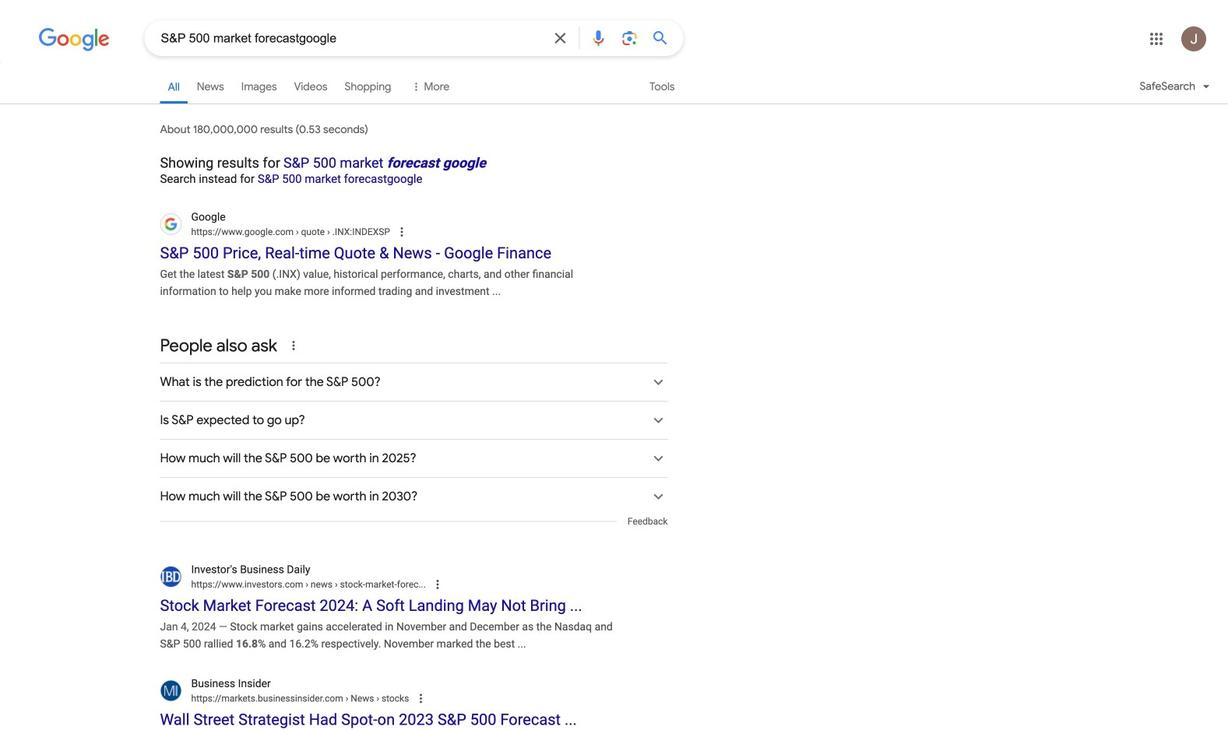 Task type: describe. For each thing, give the bounding box(es) containing it.
search by voice image
[[589, 29, 608, 48]]



Task type: vqa. For each thing, say whether or not it's contained in the screenshot.
'heading'
yes



Task type: locate. For each thing, give the bounding box(es) containing it.
None text field
[[191, 225, 390, 239], [294, 227, 390, 238], [191, 578, 426, 592], [303, 579, 426, 590], [191, 225, 390, 239], [294, 227, 390, 238], [191, 578, 426, 592], [303, 579, 426, 590]]

search by image image
[[620, 29, 639, 48]]

None search field
[[0, 19, 683, 56]]

navigation
[[0, 69, 1228, 113]]

None text field
[[191, 692, 409, 706], [343, 694, 409, 704], [191, 692, 409, 706], [343, 694, 409, 704]]

Search text field
[[161, 30, 542, 49]]

google image
[[39, 28, 110, 51]]

heading
[[160, 150, 668, 186]]



